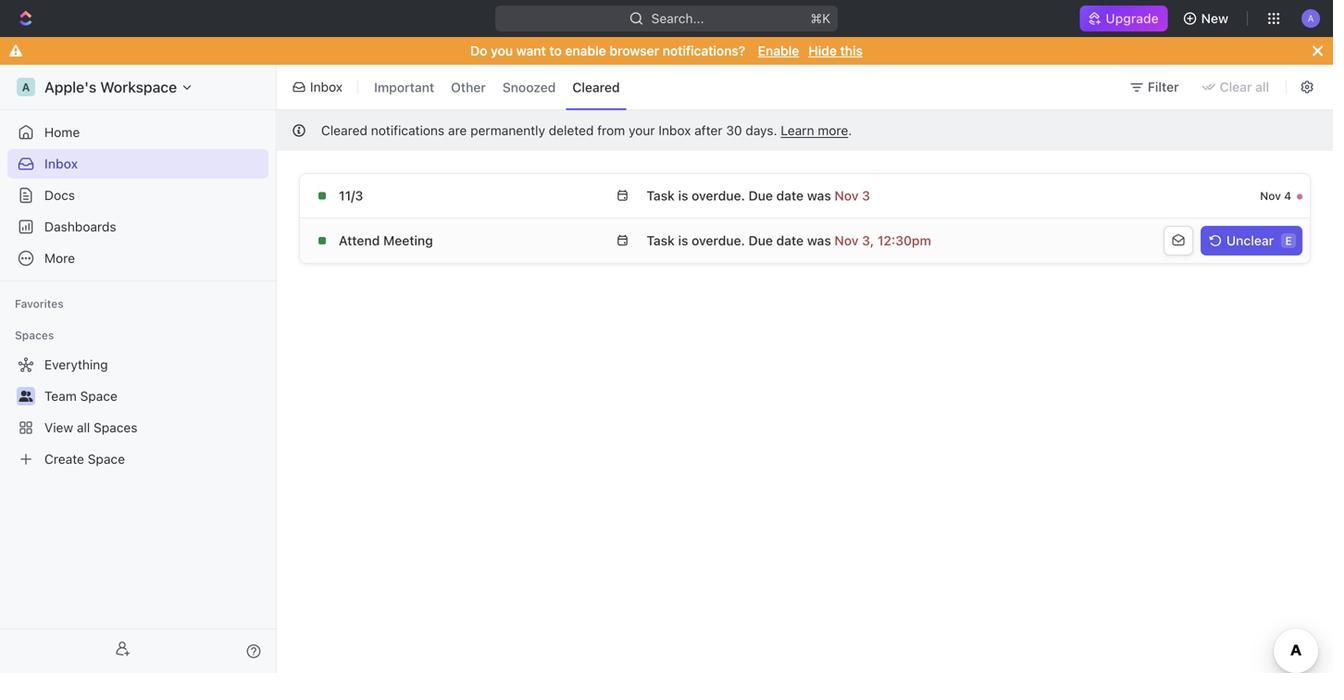 Task type: vqa. For each thing, say whether or not it's contained in the screenshot.
after
yes



Task type: describe. For each thing, give the bounding box(es) containing it.
snoozed button
[[496, 72, 562, 102]]

after
[[695, 123, 723, 138]]

dashboards
[[44, 219, 116, 234]]

search...
[[651, 11, 704, 26]]

nov 3
[[1261, 234, 1292, 247]]

create space link
[[7, 444, 265, 474]]

1 horizontal spatial inbox
[[310, 79, 343, 94]]

1 vertical spatial inbox
[[659, 123, 691, 138]]

enable
[[758, 43, 799, 58]]

unread image for attend meeting
[[1297, 239, 1303, 244]]

view all spaces link
[[7, 413, 265, 443]]

all for view
[[77, 420, 90, 435]]

cleared for cleared notifications are permanently deleted from your inbox after 30 days. learn more .
[[321, 123, 368, 138]]

space for create space
[[88, 451, 125, 467]]

a button
[[1296, 4, 1326, 33]]

team
[[44, 388, 77, 404]]

snoozed
[[503, 79, 556, 95]]

view
[[44, 420, 73, 435]]

favorites
[[15, 297, 64, 310]]

deleted
[[549, 123, 594, 138]]

user group image
[[19, 391, 33, 402]]

you
[[491, 43, 513, 58]]

permanently
[[471, 123, 545, 138]]

tab list containing important
[[364, 61, 630, 113]]

do you want to enable browser notifications? enable hide this
[[470, 43, 863, 58]]

workspace
[[100, 78, 177, 96]]

home
[[44, 125, 80, 140]]

upgrade link
[[1080, 6, 1168, 31]]

0 horizontal spatial spaces
[[15, 329, 54, 342]]

your
[[629, 123, 655, 138]]

nov 4
[[1260, 189, 1292, 202]]

4
[[1284, 189, 1292, 202]]

dashboards link
[[7, 212, 269, 242]]

hide
[[809, 43, 837, 58]]

attend
[[339, 233, 380, 248]]

filter
[[1148, 79, 1179, 94]]

clear all button
[[1194, 72, 1281, 102]]

more button
[[7, 244, 269, 273]]

nov for 11/3
[[1260, 189, 1281, 202]]

docs
[[44, 188, 75, 203]]

team space link
[[44, 382, 265, 411]]

other
[[451, 79, 486, 95]]

apple's
[[44, 78, 96, 96]]

more
[[44, 250, 75, 266]]

space for team space
[[80, 388, 117, 404]]

do
[[470, 43, 487, 58]]

e
[[1286, 234, 1292, 247]]

all for clear
[[1256, 79, 1270, 94]]

cleared for cleared
[[573, 79, 620, 95]]

home link
[[7, 118, 269, 147]]

from
[[597, 123, 625, 138]]

important button
[[368, 72, 441, 102]]

attend meeting
[[339, 233, 433, 248]]

a inside dropdown button
[[1308, 13, 1314, 23]]



Task type: locate. For each thing, give the bounding box(es) containing it.
1 unread image from the top
[[1297, 194, 1303, 200]]

0 horizontal spatial inbox
[[44, 156, 78, 171]]

cleared notifications are permanently deleted from your inbox after 30 days. learn more .
[[321, 123, 852, 138]]

0 horizontal spatial all
[[77, 420, 90, 435]]

clear
[[1220, 79, 1252, 94]]

favorites button
[[7, 293, 71, 315]]

3
[[1285, 234, 1292, 247]]

nov
[[1260, 189, 1281, 202], [1261, 234, 1282, 247]]

unread image
[[1297, 194, 1303, 200], [1297, 239, 1303, 244]]

days.
[[746, 123, 777, 138]]

notifications?
[[663, 43, 745, 58]]

filter button
[[1122, 72, 1190, 102]]

browser
[[610, 43, 659, 58]]

cleared left notifications at the left top
[[321, 123, 368, 138]]

everything link
[[7, 350, 265, 380]]

tree inside the sidebar navigation
[[7, 350, 269, 474]]

docs link
[[7, 181, 269, 210]]

space
[[80, 388, 117, 404], [88, 451, 125, 467]]

spaces inside tree
[[94, 420, 138, 435]]

1 horizontal spatial cleared
[[573, 79, 620, 95]]

are
[[448, 123, 467, 138]]

1 vertical spatial nov
[[1261, 234, 1282, 247]]

a inside navigation
[[22, 81, 30, 94]]

upgrade
[[1106, 11, 1159, 26]]

tree containing everything
[[7, 350, 269, 474]]

1 vertical spatial spaces
[[94, 420, 138, 435]]

⌘k
[[811, 11, 831, 26]]

0 horizontal spatial cleared
[[321, 123, 368, 138]]

a
[[1308, 13, 1314, 23], [22, 81, 30, 94]]

unread image right e
[[1297, 239, 1303, 244]]

enable
[[565, 43, 606, 58]]

all right clear
[[1256, 79, 1270, 94]]

1 vertical spatial space
[[88, 451, 125, 467]]

other button
[[445, 72, 492, 102]]

inbox left "important"
[[310, 79, 343, 94]]

2 horizontal spatial inbox
[[659, 123, 691, 138]]

everything
[[44, 357, 108, 372]]

inbox inside the "inbox" link
[[44, 156, 78, 171]]

1 vertical spatial cleared
[[321, 123, 368, 138]]

cleared down enable
[[573, 79, 620, 95]]

new
[[1202, 11, 1229, 26]]

0 vertical spatial unread image
[[1297, 194, 1303, 200]]

inbox
[[310, 79, 343, 94], [659, 123, 691, 138], [44, 156, 78, 171]]

1 vertical spatial unread image
[[1297, 239, 1303, 244]]

all
[[1256, 79, 1270, 94], [77, 420, 90, 435]]

unread image right 4
[[1297, 194, 1303, 200]]

cleared
[[573, 79, 620, 95], [321, 123, 368, 138]]

sidebar navigation
[[0, 65, 281, 673]]

meeting
[[383, 233, 433, 248]]

unread image for 11/3
[[1297, 194, 1303, 200]]

all right view
[[77, 420, 90, 435]]

important
[[374, 79, 434, 95]]

0 vertical spatial cleared
[[573, 79, 620, 95]]

1 horizontal spatial a
[[1308, 13, 1314, 23]]

this
[[840, 43, 863, 58]]

nov left 3
[[1261, 234, 1282, 247]]

create
[[44, 451, 84, 467]]

2 unread image from the top
[[1297, 239, 1303, 244]]

1 horizontal spatial spaces
[[94, 420, 138, 435]]

space up view all spaces
[[80, 388, 117, 404]]

all inside the sidebar navigation
[[77, 420, 90, 435]]

0 vertical spatial a
[[1308, 13, 1314, 23]]

nov for attend meeting
[[1261, 234, 1282, 247]]

spaces
[[15, 329, 54, 342], [94, 420, 138, 435]]

all inside button
[[1256, 79, 1270, 94]]

30
[[726, 123, 742, 138]]

0 horizontal spatial a
[[22, 81, 30, 94]]

spaces down the favorites button
[[15, 329, 54, 342]]

0 vertical spatial inbox
[[310, 79, 343, 94]]

space down view all spaces
[[88, 451, 125, 467]]

1 nov from the top
[[1260, 189, 1281, 202]]

2 vertical spatial inbox
[[44, 156, 78, 171]]

clear all
[[1220, 79, 1270, 94]]

inbox link
[[7, 149, 269, 179]]

create space
[[44, 451, 125, 467]]

.
[[849, 123, 852, 138]]

0 vertical spatial spaces
[[15, 329, 54, 342]]

to
[[550, 43, 562, 58]]

more
[[818, 123, 849, 138]]

inbox right your
[[659, 123, 691, 138]]

space inside team space link
[[80, 388, 117, 404]]

0 vertical spatial all
[[1256, 79, 1270, 94]]

space inside create space link
[[88, 451, 125, 467]]

learn more link
[[781, 123, 849, 138]]

cleared inside button
[[573, 79, 620, 95]]

team space
[[44, 388, 117, 404]]

apple's workspace, , element
[[17, 78, 35, 96]]

cleared button
[[566, 72, 627, 102]]

1 vertical spatial a
[[22, 81, 30, 94]]

spaces up create space link
[[94, 420, 138, 435]]

0 vertical spatial space
[[80, 388, 117, 404]]

0 vertical spatial nov
[[1260, 189, 1281, 202]]

new button
[[1176, 4, 1240, 33]]

apple's workspace
[[44, 78, 177, 96]]

learn
[[781, 123, 814, 138]]

tree
[[7, 350, 269, 474]]

inbox down home
[[44, 156, 78, 171]]

unclear
[[1227, 233, 1274, 248]]

notifications
[[371, 123, 445, 138]]

2 nov from the top
[[1261, 234, 1282, 247]]

tab list
[[364, 61, 630, 113]]

view all spaces
[[44, 420, 138, 435]]

11/3
[[339, 188, 363, 203]]

want
[[516, 43, 546, 58]]

1 horizontal spatial all
[[1256, 79, 1270, 94]]

1 vertical spatial all
[[77, 420, 90, 435]]

nov left 4
[[1260, 189, 1281, 202]]



